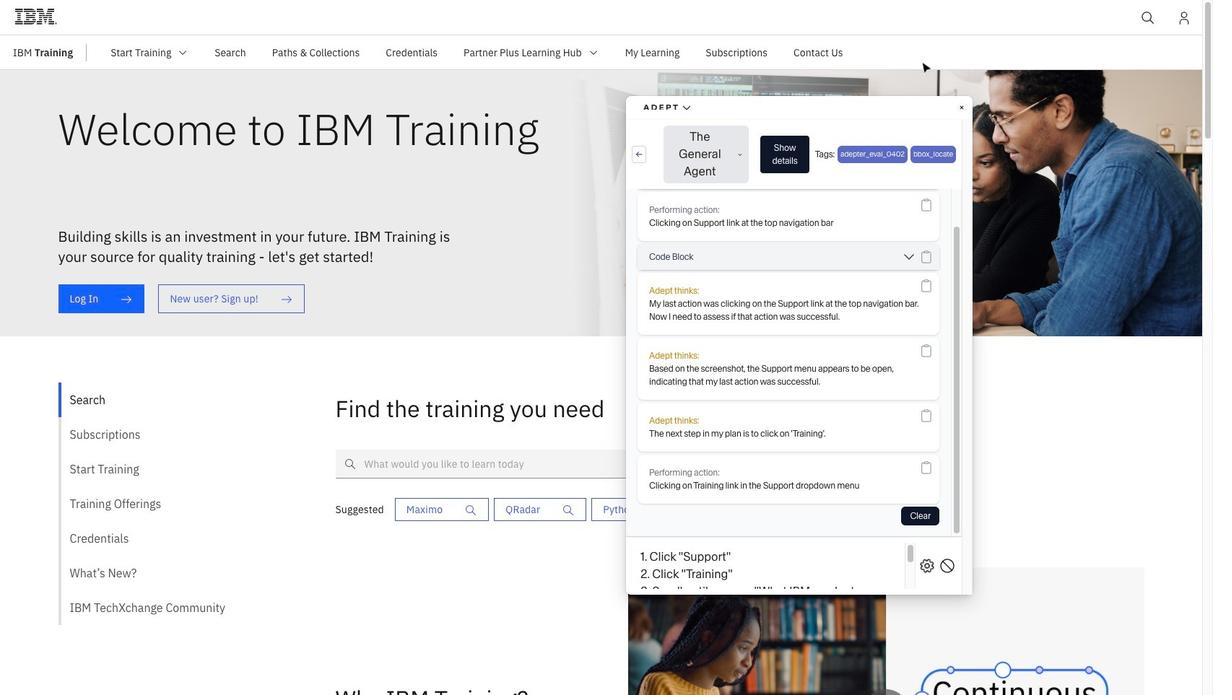 Task type: describe. For each thing, give the bounding box(es) containing it.
notifications image
[[1178, 11, 1192, 25]]

What would you like to learn today search field
[[336, 450, 895, 479]]

partner plus learning hub image
[[588, 47, 600, 58]]

What would you like to learn today text field
[[336, 450, 895, 479]]

search image
[[1142, 11, 1156, 25]]



Task type: locate. For each thing, give the bounding box(es) containing it.
ibm platform name element
[[0, 0, 1203, 41], [0, 35, 1203, 70], [98, 35, 1203, 69]]

start training image
[[177, 47, 189, 58]]



Task type: vqa. For each thing, say whether or not it's contained in the screenshot.
What would you like to learn today text box
yes



